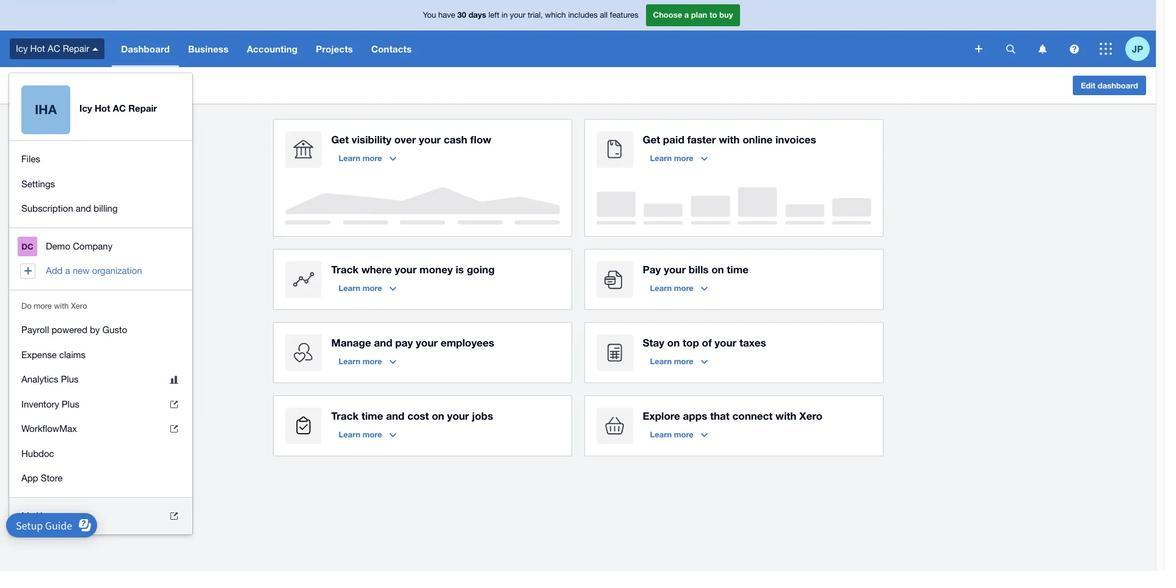 Task type: describe. For each thing, give the bounding box(es) containing it.
subscription
[[21, 203, 73, 214]]

track time and cost on your jobs
[[331, 410, 493, 423]]

money
[[420, 263, 453, 276]]

paid
[[664, 133, 685, 146]]

my xero link
[[9, 504, 192, 529]]

billing
[[94, 203, 118, 214]]

more inside "iha" banner
[[34, 302, 52, 311]]

faster
[[688, 133, 716, 146]]

powered
[[52, 325, 87, 335]]

payroll
[[21, 325, 49, 335]]

2 vertical spatial hot
[[95, 102, 110, 113]]

do
[[21, 302, 32, 311]]

1 vertical spatial xero
[[800, 410, 823, 423]]

2 vertical spatial icy
[[79, 102, 92, 113]]

buy
[[720, 10, 734, 20]]

projects button
[[307, 31, 362, 67]]

iha
[[35, 102, 57, 117]]

group containing files
[[9, 141, 192, 228]]

days
[[469, 10, 487, 20]]

navigation containing dashboard
[[112, 31, 967, 67]]

taxes
[[740, 337, 767, 350]]

pay
[[643, 263, 661, 276]]

more for get visibility over your cash flow
[[363, 153, 382, 163]]

contacts
[[372, 43, 412, 54]]

choose
[[654, 10, 683, 20]]

learn more button for on
[[643, 352, 715, 372]]

new
[[73, 266, 90, 276]]

add a new organization link
[[9, 259, 192, 284]]

taxes icon image
[[597, 335, 633, 372]]

cash
[[444, 133, 468, 146]]

jp button
[[1126, 31, 1157, 67]]

1 vertical spatial icy
[[10, 79, 24, 92]]

edit dashboard button
[[1074, 76, 1147, 95]]

explore apps that connect with xero
[[643, 410, 823, 423]]

where
[[362, 263, 392, 276]]

invoices
[[776, 133, 817, 146]]

learn for time
[[339, 430, 361, 440]]

includes
[[569, 11, 598, 20]]

bills
[[689, 263, 709, 276]]

iha banner
[[0, 0, 1157, 535]]

accounting
[[247, 43, 298, 54]]

learn more button for where
[[331, 279, 404, 298]]

2 vertical spatial ac
[[113, 102, 126, 113]]

business
[[188, 43, 229, 54]]

features
[[610, 11, 639, 20]]

stay on top of your taxes
[[643, 337, 767, 350]]

add
[[46, 266, 63, 276]]

store
[[41, 474, 63, 484]]

more for get paid faster with online invoices
[[674, 153, 694, 163]]

analytics plus
[[21, 375, 79, 385]]

expense claims
[[21, 350, 86, 360]]

learn for on
[[650, 357, 672, 367]]

projects icon image
[[285, 408, 322, 445]]

more for track where your money is going
[[363, 284, 382, 293]]

expense claims link
[[9, 343, 192, 368]]

invoices icon image
[[597, 131, 633, 168]]

gusto
[[103, 325, 127, 335]]

is
[[456, 263, 464, 276]]

company
[[73, 241, 113, 251]]

2 vertical spatial repair
[[128, 102, 157, 113]]

icy hot ac repair button
[[0, 31, 112, 67]]

manage
[[331, 337, 371, 350]]

icy hot ac repair inside popup button
[[16, 43, 89, 54]]

jobs
[[472, 410, 493, 423]]

learn more for paid
[[650, 153, 694, 163]]

0 vertical spatial on
[[712, 263, 725, 276]]

claims
[[59, 350, 86, 360]]

pay your bills on time
[[643, 263, 749, 276]]

contacts button
[[362, 31, 421, 67]]

visibility
[[352, 133, 392, 146]]

get for get paid faster with online invoices
[[643, 133, 661, 146]]

track for track where your money is going
[[331, 263, 359, 276]]

do more with xero
[[21, 302, 87, 311]]

all
[[600, 11, 608, 20]]

1 vertical spatial icy hot ac repair
[[10, 79, 98, 92]]

invoices preview bar graph image
[[597, 188, 872, 225]]

learn more button for visibility
[[331, 148, 404, 168]]

banking icon image
[[285, 131, 322, 168]]

app store link
[[9, 467, 192, 492]]

repair inside popup button
[[63, 43, 89, 54]]

banking preview line graph image
[[285, 188, 560, 225]]

plus for inventory plus
[[62, 399, 79, 410]]

cost
[[408, 410, 429, 423]]

hubdoc link
[[9, 442, 192, 467]]

my
[[21, 511, 34, 522]]

of
[[702, 337, 712, 350]]

learn more button for time
[[331, 425, 404, 445]]

learn more button for paid
[[643, 148, 715, 168]]

plus for analytics plus
[[61, 375, 79, 385]]

have
[[439, 11, 456, 20]]

files link
[[9, 147, 192, 172]]

a for plan
[[685, 10, 689, 20]]

1 horizontal spatial time
[[727, 263, 749, 276]]

online
[[743, 133, 773, 146]]

1 horizontal spatial xero
[[71, 302, 87, 311]]

plan
[[692, 10, 708, 20]]

0 horizontal spatial time
[[362, 410, 383, 423]]

trial,
[[528, 11, 543, 20]]

track money icon image
[[285, 262, 322, 298]]

1 horizontal spatial on
[[668, 337, 680, 350]]

subscription and billing link
[[9, 197, 192, 222]]

to
[[710, 10, 718, 20]]



Task type: vqa. For each thing, say whether or not it's contained in the screenshot.
opens in a new tab icon
no



Task type: locate. For each thing, give the bounding box(es) containing it.
that
[[711, 410, 730, 423]]

learn for paid
[[650, 153, 672, 163]]

1 vertical spatial with
[[54, 302, 69, 311]]

a
[[685, 10, 689, 20], [65, 266, 70, 276]]

learn more button down pay your bills on time
[[643, 279, 715, 298]]

edit
[[1081, 81, 1096, 90]]

stay
[[643, 337, 665, 350]]

hubdoc
[[21, 449, 54, 459]]

30
[[458, 10, 467, 20]]

app store
[[21, 474, 63, 484]]

employees
[[441, 337, 495, 350]]

0 horizontal spatial xero
[[37, 511, 55, 522]]

svg image
[[1101, 43, 1113, 55], [92, 48, 99, 51]]

over
[[395, 133, 416, 146]]

icy inside icy hot ac repair popup button
[[16, 43, 28, 54]]

1 vertical spatial plus
[[62, 399, 79, 410]]

a right add
[[65, 266, 70, 276]]

0 horizontal spatial svg image
[[92, 48, 99, 51]]

plus inside inventory plus link
[[62, 399, 79, 410]]

learn more down stay
[[650, 357, 694, 367]]

more for track time and cost on your jobs
[[363, 430, 382, 440]]

ac inside popup button
[[48, 43, 60, 54]]

files
[[21, 154, 40, 164]]

settings
[[21, 179, 55, 189]]

learn down pay
[[650, 284, 672, 293]]

learn more for on
[[650, 357, 694, 367]]

1 vertical spatial track
[[331, 410, 359, 423]]

0 vertical spatial a
[[685, 10, 689, 20]]

time left cost
[[362, 410, 383, 423]]

0 vertical spatial icy
[[16, 43, 28, 54]]

on
[[712, 263, 725, 276], [668, 337, 680, 350], [432, 410, 445, 423]]

expense
[[21, 350, 57, 360]]

2 vertical spatial with
[[776, 410, 797, 423]]

svg image
[[1007, 44, 1016, 53], [1039, 44, 1047, 53], [1070, 44, 1079, 53], [976, 45, 983, 53]]

learn for visibility
[[339, 153, 361, 163]]

1 vertical spatial and
[[374, 337, 393, 350]]

more down where
[[363, 284, 382, 293]]

pay
[[396, 337, 413, 350]]

learn more down track time and cost on your jobs
[[339, 430, 382, 440]]

and
[[76, 203, 91, 214], [374, 337, 393, 350], [386, 410, 405, 423]]

learn more for visibility
[[339, 153, 382, 163]]

flow
[[471, 133, 492, 146]]

learn for where
[[339, 284, 361, 293]]

inventory
[[21, 399, 59, 410]]

1 horizontal spatial a
[[685, 10, 689, 20]]

inventory plus link
[[9, 393, 192, 417]]

1 vertical spatial time
[[362, 410, 383, 423]]

0 horizontal spatial with
[[54, 302, 69, 311]]

2 horizontal spatial on
[[712, 263, 725, 276]]

learn right projects icon
[[339, 430, 361, 440]]

with
[[719, 133, 740, 146], [54, 302, 69, 311], [776, 410, 797, 423]]

0 vertical spatial time
[[727, 263, 749, 276]]

hot inside icy hot ac repair popup button
[[30, 43, 45, 54]]

2 get from the left
[[643, 133, 661, 146]]

a left plan
[[685, 10, 689, 20]]

0 vertical spatial ac
[[48, 43, 60, 54]]

2 vertical spatial on
[[432, 410, 445, 423]]

with right connect
[[776, 410, 797, 423]]

apps
[[684, 410, 708, 423]]

accounting button
[[238, 31, 307, 67]]

svg image left the dashboard
[[92, 48, 99, 51]]

with right faster
[[719, 133, 740, 146]]

analytics
[[21, 375, 58, 385]]

explore
[[643, 410, 681, 423]]

learn more for and
[[339, 357, 382, 367]]

0 vertical spatial navigation
[[112, 31, 967, 67]]

hot
[[30, 43, 45, 54], [27, 79, 45, 92], [95, 102, 110, 113]]

navigation
[[112, 31, 967, 67], [9, 228, 192, 290]]

2 horizontal spatial with
[[776, 410, 797, 423]]

get paid faster with online invoices
[[643, 133, 817, 146]]

2 vertical spatial xero
[[37, 511, 55, 522]]

more down manage
[[363, 357, 382, 367]]

0 horizontal spatial a
[[65, 266, 70, 276]]

more down the paid
[[674, 153, 694, 163]]

learn down stay
[[650, 357, 672, 367]]

and left pay
[[374, 337, 393, 350]]

jp
[[1133, 43, 1144, 54]]

with inside "iha" banner
[[54, 302, 69, 311]]

2 vertical spatial and
[[386, 410, 405, 423]]

1 horizontal spatial get
[[643, 133, 661, 146]]

track
[[331, 263, 359, 276], [331, 410, 359, 423]]

demo company
[[46, 241, 113, 251]]

learn more button for apps
[[643, 425, 715, 445]]

inventory plus
[[21, 399, 79, 410]]

learn more for where
[[339, 284, 382, 293]]

xero right my
[[37, 511, 55, 522]]

a inside navigation
[[65, 266, 70, 276]]

1 horizontal spatial with
[[719, 133, 740, 146]]

0 vertical spatial hot
[[30, 43, 45, 54]]

learn
[[339, 153, 361, 163], [650, 153, 672, 163], [339, 284, 361, 293], [650, 284, 672, 293], [339, 357, 361, 367], [650, 357, 672, 367], [339, 430, 361, 440], [650, 430, 672, 440]]

and inside "iha" banner
[[76, 203, 91, 214]]

dashboard link
[[112, 31, 179, 67]]

0 vertical spatial xero
[[71, 302, 87, 311]]

more down pay your bills on time
[[674, 284, 694, 293]]

plus down claims
[[61, 375, 79, 385]]

track for track time and cost on your jobs
[[331, 410, 359, 423]]

more down apps
[[674, 430, 694, 440]]

going
[[467, 263, 495, 276]]

1 horizontal spatial svg image
[[1101, 43, 1113, 55]]

learn more button down manage
[[331, 352, 404, 372]]

learn more button for your
[[643, 279, 715, 298]]

learn more down the paid
[[650, 153, 694, 163]]

with up powered
[[54, 302, 69, 311]]

in
[[502, 11, 508, 20]]

learn more button for and
[[331, 352, 404, 372]]

learn more for apps
[[650, 430, 694, 440]]

learn down visibility at the top left of the page
[[339, 153, 361, 163]]

1 vertical spatial on
[[668, 337, 680, 350]]

your inside you have 30 days left in your trial, which includes all features
[[510, 11, 526, 20]]

learn for your
[[650, 284, 672, 293]]

learn more button down visibility at the top left of the page
[[331, 148, 404, 168]]

1 vertical spatial a
[[65, 266, 70, 276]]

do more with xero group
[[9, 312, 192, 498]]

and for manage
[[374, 337, 393, 350]]

learn for apps
[[650, 430, 672, 440]]

manage and pay your employees
[[331, 337, 495, 350]]

learn more button down where
[[331, 279, 404, 298]]

my xero
[[21, 511, 55, 522]]

group
[[9, 141, 192, 228]]

plus inside analytics plus 'link'
[[61, 375, 79, 385]]

learn more down pay
[[650, 284, 694, 293]]

more right the do at bottom left
[[34, 302, 52, 311]]

get
[[331, 133, 349, 146], [643, 133, 661, 146]]

learn more for your
[[650, 284, 694, 293]]

workflowmax link
[[9, 417, 192, 442]]

learn down explore
[[650, 430, 672, 440]]

learn for and
[[339, 357, 361, 367]]

navigation containing demo company
[[9, 228, 192, 290]]

a for new
[[65, 266, 70, 276]]

payroll powered by gusto link
[[9, 318, 192, 343]]

more for pay your bills on time
[[674, 284, 694, 293]]

plus right inventory
[[62, 399, 79, 410]]

1 vertical spatial hot
[[27, 79, 45, 92]]

more down track time and cost on your jobs
[[363, 430, 382, 440]]

learn down the paid
[[650, 153, 672, 163]]

get left visibility at the top left of the page
[[331, 133, 349, 146]]

0 vertical spatial with
[[719, 133, 740, 146]]

learn more down explore
[[650, 430, 694, 440]]

business button
[[179, 31, 238, 67]]

0 horizontal spatial get
[[331, 133, 349, 146]]

add-ons icon image
[[597, 408, 633, 445]]

get for get visibility over your cash flow
[[331, 133, 349, 146]]

on right cost
[[432, 410, 445, 423]]

learn more button down apps
[[643, 425, 715, 445]]

get left the paid
[[643, 133, 661, 146]]

demo company link
[[9, 234, 192, 259]]

which
[[545, 11, 566, 20]]

by
[[90, 325, 100, 335]]

learn more for time
[[339, 430, 382, 440]]

learn more button down the paid
[[643, 148, 715, 168]]

learn more button down track time and cost on your jobs
[[331, 425, 404, 445]]

more down top
[[674, 357, 694, 367]]

choose a plan to buy
[[654, 10, 734, 20]]

on right bills
[[712, 263, 725, 276]]

you have 30 days left in your trial, which includes all features
[[423, 10, 639, 20]]

time right bills
[[727, 263, 749, 276]]

app
[[21, 474, 38, 484]]

learn more button down top
[[643, 352, 715, 372]]

add a new organization
[[46, 266, 142, 276]]

settings link
[[9, 172, 192, 197]]

2 horizontal spatial xero
[[800, 410, 823, 423]]

learn more down where
[[339, 284, 382, 293]]

analytics plus link
[[9, 368, 192, 393]]

and for subscription
[[76, 203, 91, 214]]

learn more down visibility at the top left of the page
[[339, 153, 382, 163]]

dashboard
[[121, 43, 170, 54]]

dashboard
[[1099, 81, 1139, 90]]

0 horizontal spatial on
[[432, 410, 445, 423]]

projects
[[316, 43, 353, 54]]

workflowmax
[[21, 424, 77, 434]]

left
[[489, 11, 500, 20]]

and left billing
[[76, 203, 91, 214]]

icy
[[16, 43, 28, 54], [10, 79, 24, 92], [79, 102, 92, 113]]

track right projects icon
[[331, 410, 359, 423]]

connect
[[733, 410, 773, 423]]

1 track from the top
[[331, 263, 359, 276]]

2 track from the top
[[331, 410, 359, 423]]

learn right track money icon
[[339, 284, 361, 293]]

demo
[[46, 241, 70, 251]]

1 get from the left
[[331, 133, 349, 146]]

svg image left jp
[[1101, 43, 1113, 55]]

xero up payroll powered by gusto
[[71, 302, 87, 311]]

organization
[[92, 266, 142, 276]]

2 vertical spatial icy hot ac repair
[[79, 102, 157, 113]]

learn more
[[339, 153, 382, 163], [650, 153, 694, 163], [339, 284, 382, 293], [650, 284, 694, 293], [339, 357, 382, 367], [650, 357, 694, 367], [339, 430, 382, 440], [650, 430, 694, 440]]

more for manage and pay your employees
[[363, 357, 382, 367]]

bills icon image
[[597, 262, 633, 298]]

0 vertical spatial plus
[[61, 375, 79, 385]]

track left where
[[331, 263, 359, 276]]

0 vertical spatial icy hot ac repair
[[16, 43, 89, 54]]

time
[[727, 263, 749, 276], [362, 410, 383, 423]]

your
[[510, 11, 526, 20], [419, 133, 441, 146], [395, 263, 417, 276], [664, 263, 686, 276], [416, 337, 438, 350], [715, 337, 737, 350], [447, 410, 469, 423]]

1 vertical spatial repair
[[65, 79, 98, 92]]

1 vertical spatial navigation
[[9, 228, 192, 290]]

xero right connect
[[800, 410, 823, 423]]

ac
[[48, 43, 60, 54], [48, 79, 62, 92], [113, 102, 126, 113]]

more for stay on top of your taxes
[[674, 357, 694, 367]]

svg image inside icy hot ac repair popup button
[[92, 48, 99, 51]]

0 vertical spatial repair
[[63, 43, 89, 54]]

more down visibility at the top left of the page
[[363, 153, 382, 163]]

learn down manage
[[339, 357, 361, 367]]

on left top
[[668, 337, 680, 350]]

more
[[363, 153, 382, 163], [674, 153, 694, 163], [363, 284, 382, 293], [674, 284, 694, 293], [34, 302, 52, 311], [363, 357, 382, 367], [674, 357, 694, 367], [363, 430, 382, 440], [674, 430, 694, 440]]

more for explore apps that connect with xero
[[674, 430, 694, 440]]

and left cost
[[386, 410, 405, 423]]

0 vertical spatial and
[[76, 203, 91, 214]]

1 vertical spatial ac
[[48, 79, 62, 92]]

employees icon image
[[285, 335, 322, 372]]

track where your money is going
[[331, 263, 495, 276]]

learn more down manage
[[339, 357, 382, 367]]

top
[[683, 337, 700, 350]]

get visibility over your cash flow
[[331, 133, 492, 146]]

0 vertical spatial track
[[331, 263, 359, 276]]



